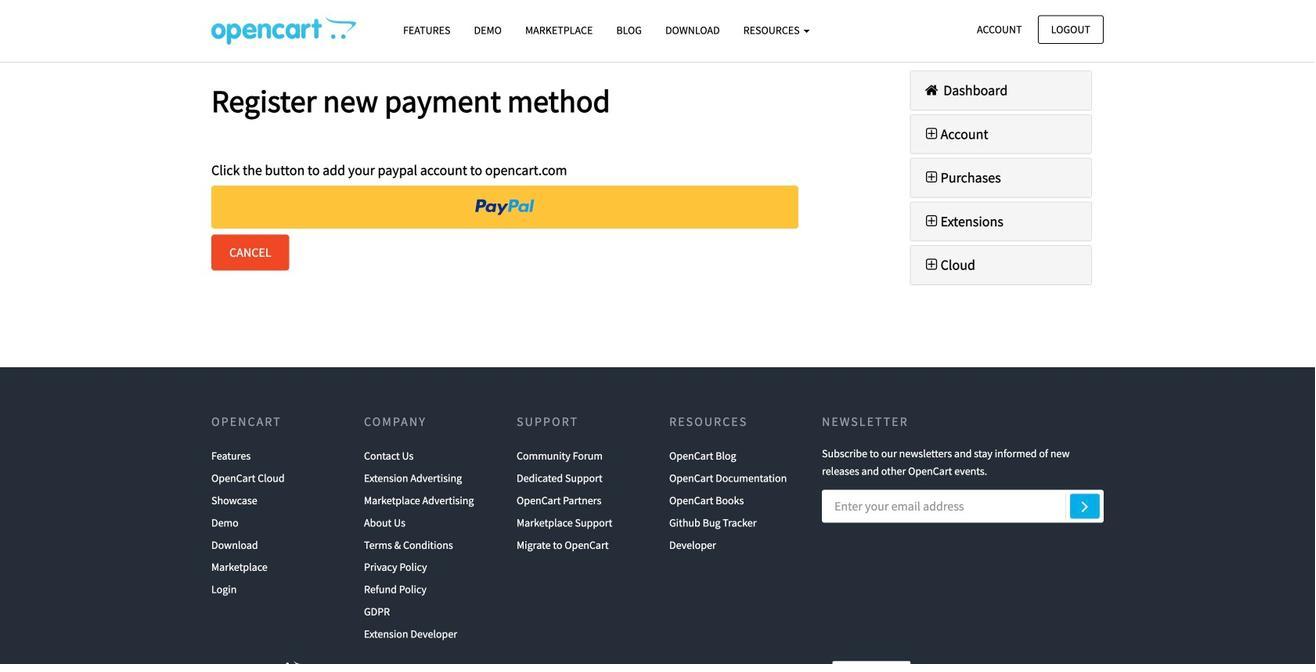 Task type: describe. For each thing, give the bounding box(es) containing it.
2 plus square o image from the top
[[923, 258, 941, 272]]

opencart - add payment method image
[[211, 16, 356, 45]]

opencart image
[[211, 661, 316, 664]]

2 plus square o image from the top
[[923, 214, 941, 228]]

1 plus square o image from the top
[[923, 127, 941, 141]]



Task type: vqa. For each thing, say whether or not it's contained in the screenshot.
first plus square o image from the top
yes



Task type: locate. For each thing, give the bounding box(es) containing it.
0 vertical spatial plus square o image
[[923, 170, 941, 184]]

1 vertical spatial plus square o image
[[923, 214, 941, 228]]

1 plus square o image from the top
[[923, 170, 941, 184]]

facebook marketing partner image
[[833, 661, 911, 664]]

angle right image
[[1082, 497, 1089, 516]]

plus square o image
[[923, 170, 941, 184], [923, 214, 941, 228]]

1 vertical spatial plus square o image
[[923, 258, 941, 272]]

home image
[[923, 83, 941, 97]]

0 vertical spatial plus square o image
[[923, 127, 941, 141]]

plus square o image
[[923, 127, 941, 141], [923, 258, 941, 272]]



